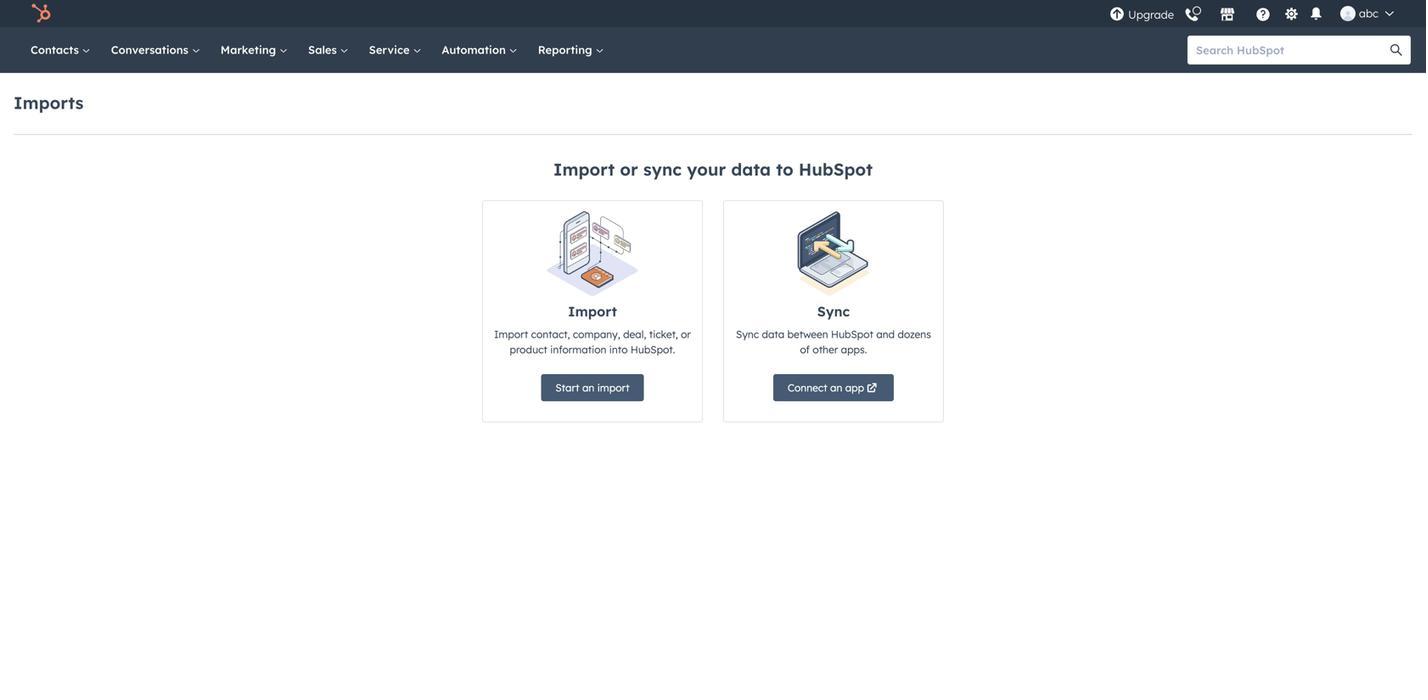 Task type: describe. For each thing, give the bounding box(es) containing it.
calling icon button
[[1178, 1, 1207, 26]]

conversations
[[111, 43, 192, 57]]

app
[[846, 382, 865, 394]]

between
[[788, 328, 829, 341]]

sales link
[[298, 27, 359, 73]]

import for sync
[[554, 159, 615, 180]]

import for contact,
[[568, 303, 617, 320]]

service
[[369, 43, 413, 57]]

2 vertical spatial import
[[494, 328, 528, 341]]

menu containing abc
[[1108, 0, 1406, 27]]

marketplaces image
[[1220, 8, 1236, 23]]

marketplaces button
[[1210, 0, 1246, 27]]

ticket,
[[649, 328, 678, 341]]

help button
[[1249, 4, 1278, 23]]

connect
[[788, 382, 828, 394]]

upgrade
[[1129, 8, 1174, 22]]

gary orlando image
[[1341, 6, 1356, 21]]

marketing link
[[210, 27, 298, 73]]

search button
[[1382, 36, 1411, 65]]

notifications image
[[1309, 7, 1324, 23]]

upgrade image
[[1110, 7, 1125, 23]]

your
[[687, 159, 726, 180]]

hubspot image
[[31, 3, 51, 24]]

other
[[813, 343, 838, 356]]

abc
[[1360, 6, 1379, 20]]

deal,
[[623, 328, 647, 341]]

search image
[[1391, 44, 1403, 56]]

information
[[550, 343, 607, 356]]

hubspot inside the sync sync data between hubspot and dozens of other apps.
[[831, 328, 874, 341]]

data inside the sync sync data between hubspot and dozens of other apps.
[[762, 328, 785, 341]]

imports
[[14, 92, 84, 113]]

company,
[[573, 328, 621, 341]]

settings link
[[1281, 5, 1303, 23]]

connect an app
[[788, 382, 865, 394]]

marketing
[[221, 43, 279, 57]]

service link
[[359, 27, 432, 73]]

contacts link
[[20, 27, 101, 73]]

import import contact, company, deal, ticket, or product information into hubspot.
[[494, 303, 691, 356]]

apps.
[[841, 343, 867, 356]]

and
[[877, 328, 895, 341]]



Task type: vqa. For each thing, say whether or not it's contained in the screenshot.
Connect
yes



Task type: locate. For each thing, give the bounding box(es) containing it.
an for connect
[[831, 382, 843, 394]]

1 an from the left
[[583, 382, 595, 394]]

0 horizontal spatial or
[[620, 159, 638, 180]]

1 vertical spatial sync
[[736, 328, 759, 341]]

conversations link
[[101, 27, 210, 73]]

hubspot.
[[631, 343, 676, 356]]

or right ticket,
[[681, 328, 691, 341]]

help image
[[1256, 8, 1271, 23]]

1 horizontal spatial an
[[831, 382, 843, 394]]

start an import
[[556, 382, 630, 394]]

to
[[776, 159, 794, 180]]

1 vertical spatial import
[[568, 303, 617, 320]]

0 vertical spatial hubspot
[[799, 159, 873, 180]]

data
[[731, 159, 771, 180], [762, 328, 785, 341]]

or
[[620, 159, 638, 180], [681, 328, 691, 341]]

1 horizontal spatial sync
[[818, 303, 850, 320]]

Search HubSpot search field
[[1188, 36, 1396, 65]]

import left sync
[[554, 159, 615, 180]]

settings image
[[1284, 7, 1300, 23]]

sync up between at right top
[[818, 303, 850, 320]]

1 vertical spatial hubspot
[[831, 328, 874, 341]]

hubspot
[[799, 159, 873, 180], [831, 328, 874, 341]]

0 vertical spatial or
[[620, 159, 638, 180]]

0 vertical spatial import
[[554, 159, 615, 180]]

automation
[[442, 43, 509, 57]]

hubspot up apps. on the right
[[831, 328, 874, 341]]

import up product
[[494, 328, 528, 341]]

start an import button
[[541, 374, 644, 402]]

import up company,
[[568, 303, 617, 320]]

an left app
[[831, 382, 843, 394]]

1 horizontal spatial or
[[681, 328, 691, 341]]

1 vertical spatial or
[[681, 328, 691, 341]]

hubspot link
[[20, 3, 64, 24]]

automation link
[[432, 27, 528, 73]]

an right start
[[583, 382, 595, 394]]

sales
[[308, 43, 340, 57]]

contacts
[[31, 43, 82, 57]]

reporting link
[[528, 27, 614, 73]]

an for start
[[583, 382, 595, 394]]

connect an app link
[[774, 374, 894, 402]]

0 horizontal spatial an
[[583, 382, 595, 394]]

start
[[556, 382, 580, 394]]

abc button
[[1331, 0, 1405, 27]]

sync sync data between hubspot and dozens of other apps.
[[736, 303, 932, 356]]

menu
[[1108, 0, 1406, 27]]

import
[[598, 382, 630, 394]]

product
[[510, 343, 548, 356]]

notifications button
[[1306, 5, 1327, 23]]

sync
[[644, 159, 682, 180]]

or inside the import import contact, company, deal, ticket, or product information into hubspot.
[[681, 328, 691, 341]]

data left between at right top
[[762, 328, 785, 341]]

2 an from the left
[[831, 382, 843, 394]]

1 vertical spatial data
[[762, 328, 785, 341]]

contact,
[[531, 328, 570, 341]]

0 vertical spatial sync
[[818, 303, 850, 320]]

0 horizontal spatial sync
[[736, 328, 759, 341]]

of
[[800, 343, 810, 356]]

an inside button
[[583, 382, 595, 394]]

data left to
[[731, 159, 771, 180]]

into
[[610, 343, 628, 356]]

sync left between at right top
[[736, 328, 759, 341]]

sync
[[818, 303, 850, 320], [736, 328, 759, 341]]

import
[[554, 159, 615, 180], [568, 303, 617, 320], [494, 328, 528, 341]]

0 vertical spatial data
[[731, 159, 771, 180]]

calling icon image
[[1185, 8, 1200, 23]]

import or sync your data to hubspot
[[554, 159, 873, 180]]

an
[[583, 382, 595, 394], [831, 382, 843, 394]]

or left sync
[[620, 159, 638, 180]]

dozens
[[898, 328, 932, 341]]

hubspot right to
[[799, 159, 873, 180]]

reporting
[[538, 43, 596, 57]]



